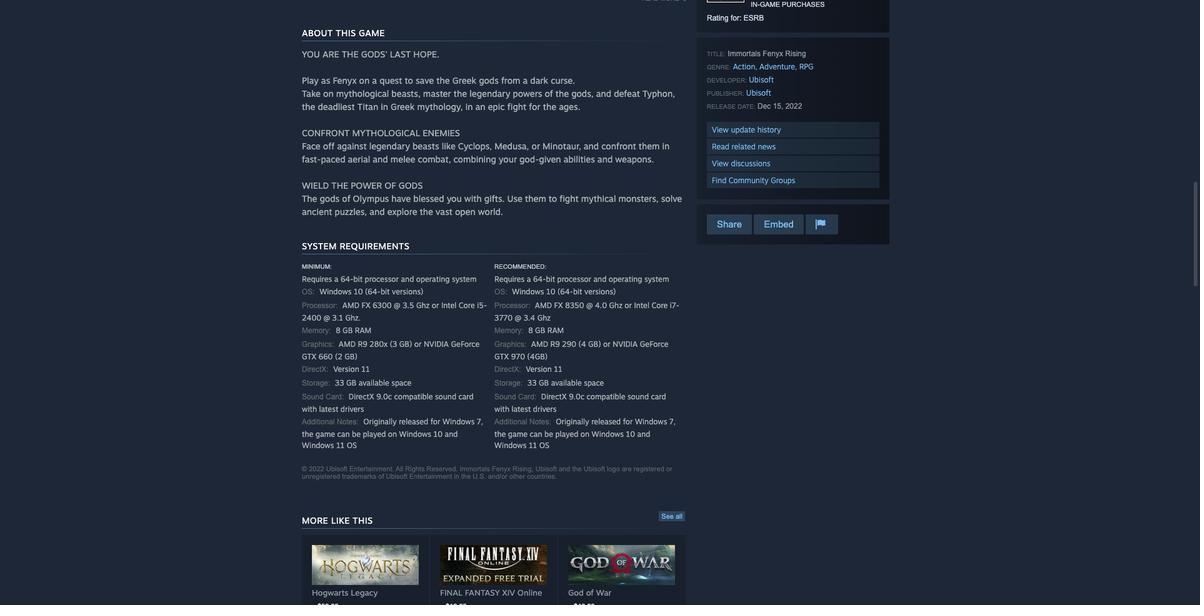 Task type: describe. For each thing, give the bounding box(es) containing it.
11 up trademarks
[[336, 441, 345, 450]]

requires a 64-bit processor and operating system os: windows 10 (64-bit versions) for 8350
[[494, 274, 669, 296]]

all
[[396, 465, 403, 473]]

like inside confront mythological enemies face off against legendary beasts like cyclops, medusa, or minotaur, and confront them in fast-paced aerial and melee combat, combining your god-given abilities and weapons.
[[442, 141, 456, 151]]

medusa,
[[495, 141, 529, 151]]

amd fx 8350 @ 4.0 ghz or intel core i7- 3770 @ 3.4 ghz
[[494, 301, 680, 323]]

compatible for (4
[[587, 392, 625, 401]]

gb) for (4
[[588, 339, 601, 349]]

the
[[302, 193, 317, 204]]

find
[[712, 176, 727, 185]]

9.0c for 290
[[569, 392, 585, 401]]

latest for 660
[[319, 404, 338, 414]]

(64- for 8350
[[558, 287, 573, 296]]

genre:
[[707, 64, 731, 71]]

in-game purchases
[[751, 1, 825, 8]]

ubisoft up "dec"
[[746, 88, 771, 98]]

versions) for 3.5
[[392, 287, 423, 296]]

be for (4gb)
[[544, 429, 553, 439]]

for for amd fx 6300 @ 3.5 ghz or intel core i5- 2400 @ 3.1 ghz.
[[430, 417, 440, 426]]

amd r9 290 (4 gb) or nvidia geforce gtx 970 (4gb)
[[494, 339, 669, 361]]

originally released for windows 7, the game can be played on windows 10 and windows 11 os for (2
[[302, 417, 483, 450]]

power
[[351, 180, 382, 191]]

mythological
[[336, 88, 389, 99]]

and up 3.5
[[401, 274, 414, 284]]

or inside confront mythological enemies face off against legendary beasts like cyclops, medusa, or minotaur, and confront them in fast-paced aerial and melee combat, combining your god-given abilities and weapons.
[[532, 141, 540, 151]]

and up "4.0"
[[593, 274, 607, 284]]

confront
[[302, 128, 350, 138]]

compatible for (3
[[394, 392, 433, 401]]

play
[[302, 75, 319, 86]]

confront
[[601, 141, 636, 151]]

0 vertical spatial the
[[342, 49, 359, 59]]

7, for amd r9 280x (3 gb) or nvidia geforce gtx 660 (2 gb)
[[477, 417, 483, 426]]

windows down recommended:
[[512, 287, 544, 296]]

nvidia for (4
[[613, 339, 638, 349]]

gods,
[[571, 88, 594, 99]]

entertainment
[[409, 473, 452, 480]]

sound card: for 970
[[494, 393, 537, 401]]

8 for 3.1
[[336, 326, 340, 335]]

os: for amd fx 8350 @ 4.0 ghz or intel core i7- 3770 @ 3.4 ghz
[[494, 288, 507, 296]]

sound for 970
[[494, 393, 516, 401]]

the down curse.
[[556, 88, 569, 99]]

see
[[662, 513, 674, 520]]

windows up rights
[[399, 429, 431, 439]]

find community groups link
[[707, 173, 880, 188]]

entertainment.
[[349, 465, 394, 473]]

originally released for windows 7, the game can be played on windows 10 and windows 11 os for (4gb)
[[494, 417, 676, 450]]

intel for i7-
[[634, 301, 649, 310]]

wield the power of gods the gods of olympus have blessed you with gifts. use them to fight mythical monsters, solve ancient puzzles, and explore the vast open world.
[[302, 180, 682, 217]]

god-
[[520, 154, 539, 164]]

purchases
[[782, 1, 825, 8]]

of inside wield the power of gods the gods of olympus have blessed you with gifts. use them to fight mythical monsters, solve ancient puzzles, and explore the vast open world.
[[342, 193, 350, 204]]

@ left "4.0"
[[586, 301, 593, 310]]

play as fenyx on a quest to save the greek gods from a dark curse. take on mythological beasts, master the legendary powers of the gods, and defeat typhon, the deadliest titan in greek mythology, in an epic fight for the ages.
[[302, 75, 675, 112]]

nvidia for (3
[[424, 339, 449, 349]]

space for (3
[[391, 378, 412, 388]]

15,
[[773, 102, 783, 111]]

find community groups
[[712, 176, 795, 185]]

gods
[[399, 180, 423, 191]]

card: for (4gb)
[[518, 393, 537, 401]]

of
[[385, 180, 396, 191]]

fight inside the play as fenyx on a quest to save the greek gods from a dark curse. take on mythological beasts, master the legendary powers of the gods, and defeat typhon, the deadliest titan in greek mythology, in an epic fight for the ages.
[[507, 101, 526, 112]]

os for (4gb)
[[539, 441, 549, 450]]

version for (4gb)
[[526, 364, 552, 374]]

gb down amd r9 280x (3 gb) or nvidia geforce gtx 660 (2 gb)
[[346, 378, 356, 388]]

for inside the play as fenyx on a quest to save the greek gods from a dark curse. take on mythological beasts, master the legendary powers of the gods, and defeat typhon, the deadliest titan in greek mythology, in an epic fight for the ages.
[[529, 101, 541, 112]]

windows up logo
[[592, 429, 624, 439]]

versions) for 4.0
[[584, 287, 616, 296]]

the up master
[[437, 75, 450, 86]]

windows up ©
[[302, 441, 334, 450]]

in-
[[751, 1, 760, 8]]

ubisoft right ©
[[326, 465, 348, 473]]

all
[[676, 513, 683, 520]]

final fantasy xiv online
[[440, 588, 542, 598]]

esrb
[[744, 14, 764, 23]]

ubisoft left entertainment
[[386, 473, 407, 480]]

windows up rising,
[[494, 441, 527, 450]]

8350
[[565, 301, 584, 310]]

rating
[[707, 14, 729, 23]]

ancient
[[302, 206, 332, 217]]

with for amd fx 8350 @ 4.0 ghz or intel core i7- 3770 @ 3.4 ghz
[[494, 404, 509, 414]]

mythology,
[[417, 101, 463, 112]]

i5-
[[477, 301, 487, 310]]

and right aerial
[[373, 154, 388, 164]]

10 up reserved.
[[434, 429, 443, 439]]

related
[[732, 142, 756, 151]]

and inside wield the power of gods the gods of olympus have blessed you with gifts. use them to fight mythical monsters, solve ancient puzzles, and explore the vast open world.
[[370, 206, 385, 217]]

title:
[[707, 51, 726, 58]]

and up registered
[[637, 429, 650, 439]]

hogwarts legacy
[[312, 588, 378, 598]]

windows up 3.1
[[320, 287, 352, 296]]

rating for: esrb
[[707, 14, 764, 23]]

0 horizontal spatial gb)
[[345, 352, 357, 361]]

a left quest
[[372, 75, 377, 86]]

fx for 6300
[[362, 301, 370, 310]]

them for in
[[639, 141, 660, 151]]

in left an
[[466, 101, 473, 112]]

the right countries.
[[572, 465, 582, 473]]

action link
[[733, 62, 755, 71]]

ubisoft link for publisher:
[[746, 88, 771, 98]]

ghz.
[[345, 313, 361, 323]]

adventure
[[760, 62, 795, 71]]

r9 for 290
[[550, 339, 560, 349]]

ubisoft down adventure on the top of page
[[749, 75, 774, 84]]

the right master
[[454, 88, 467, 99]]

fenyx inside the © 2022 ubisoft entertainment. all rights reserved. immortals fenyx rising, ubisoft and the ubisoft logo are registered or unregistered trademarks of ubisoft entertainment in the u.s. and/or other countries.
[[492, 465, 511, 473]]

wield
[[302, 180, 329, 191]]

requires a 64-bit processor and operating system os: windows 10 (64-bit versions) for 6300
[[302, 274, 477, 296]]

11 up rising,
[[529, 441, 537, 450]]

10 down recommended:
[[546, 287, 555, 296]]

the up ©
[[302, 429, 313, 439]]

system for i7-
[[644, 274, 669, 284]]

(3
[[390, 339, 397, 349]]

bit down recommended:
[[546, 274, 555, 284]]

bit up 6300
[[381, 287, 390, 296]]

read related news link
[[707, 139, 880, 154]]

from
[[501, 75, 520, 86]]

1 horizontal spatial ghz
[[537, 313, 551, 323]]

amd for 8350
[[535, 301, 552, 310]]

ubisoft left logo
[[584, 465, 605, 473]]

in right titan
[[381, 101, 388, 112]]

amd for 290
[[531, 339, 548, 349]]

graphics: for 660
[[302, 340, 334, 349]]

release
[[707, 103, 736, 110]]

about this game
[[302, 28, 385, 38]]

rpg link
[[799, 62, 814, 71]]

puzzles,
[[335, 206, 367, 217]]

or inside amd r9 280x (3 gb) or nvidia geforce gtx 660 (2 gb)
[[414, 339, 422, 349]]

r9 for 280x
[[358, 339, 367, 349]]

solve
[[661, 193, 682, 204]]

gods'
[[361, 49, 387, 59]]

@ left 3.5
[[394, 301, 400, 310]]

gifts.
[[484, 193, 505, 204]]

developer:
[[707, 77, 747, 84]]

2400
[[302, 313, 321, 323]]

10 up 'are'
[[626, 429, 635, 439]]

gtx for amd r9 280x (3 gb) or nvidia geforce gtx 660 (2 gb)
[[302, 352, 316, 361]]

this
[[353, 515, 373, 526]]

titan
[[357, 101, 378, 112]]

operating for 4.0
[[609, 274, 642, 284]]

bit down system requirements
[[353, 274, 363, 284]]

xiv
[[502, 588, 515, 598]]

game for 660
[[316, 429, 335, 439]]

dark
[[530, 75, 548, 86]]

you
[[447, 193, 462, 204]]

sound for amd r9 280x (3 gb) or nvidia geforce gtx 660 (2 gb)
[[435, 392, 456, 401]]

news
[[758, 142, 776, 151]]

share link
[[707, 214, 752, 234]]

beasts
[[413, 141, 439, 151]]

memory: 8 gb ram for 3.1
[[302, 326, 371, 335]]

directx for (2
[[349, 392, 374, 401]]

3.5
[[403, 301, 414, 310]]

with inside wield the power of gods the gods of olympus have blessed you with gifts. use them to fight mythical monsters, solve ancient puzzles, and explore the vast open world.
[[464, 193, 482, 204]]

0 vertical spatial greek
[[452, 75, 476, 86]]

view discussions link
[[707, 156, 880, 171]]

embed link
[[754, 214, 804, 234]]

additional notes: for 660
[[302, 418, 359, 426]]

memory: for 2400
[[302, 326, 331, 335]]

legendary inside confront mythological enemies face off against legendary beasts like cyclops, medusa, or minotaur, and confront them in fast-paced aerial and melee combat, combining your god-given abilities and weapons.
[[369, 141, 410, 151]]

quest
[[380, 75, 402, 86]]

mythological
[[352, 128, 420, 138]]

read related news
[[712, 142, 776, 151]]

face
[[302, 141, 321, 151]]

immortals inside title: immortals fenyx rising genre: action , adventure , rpg developer: ubisoft publisher: ubisoft release date: dec 15, 2022
[[728, 49, 761, 58]]

and/or
[[488, 473, 508, 480]]

storage: for 660
[[302, 379, 330, 388]]

4.0
[[595, 301, 607, 310]]

beasts,
[[391, 88, 421, 99]]

released for (4
[[591, 417, 621, 426]]

the down "take"
[[302, 101, 315, 112]]

of inside the © 2022 ubisoft entertainment. all rights reserved. immortals fenyx rising, ubisoft and the ubisoft logo are registered or unregistered trademarks of ubisoft entertainment in the u.s. and/or other countries.
[[378, 473, 384, 480]]

and up abilities
[[584, 141, 599, 151]]

directx 9.0c compatible sound card with latest drivers for (3
[[302, 392, 474, 414]]

system for i5-
[[452, 274, 477, 284]]

gods inside wield the power of gods the gods of olympus have blessed you with gifts. use them to fight mythical monsters, solve ancient puzzles, and explore the vast open world.
[[320, 193, 340, 204]]

gb down (4gb)
[[539, 378, 549, 388]]

bit up 8350
[[573, 287, 582, 296]]

a down "system"
[[334, 274, 338, 284]]

ubisoft right rising,
[[536, 465, 557, 473]]

mythical
[[581, 193, 616, 204]]

ram for ghz
[[547, 326, 564, 335]]

open
[[455, 206, 476, 217]]

33 for (4gb)
[[527, 378, 537, 388]]

@ left 3.1
[[324, 313, 330, 323]]

ghz for 3.5
[[416, 301, 430, 310]]

core for i7-
[[652, 301, 668, 310]]

about
[[302, 28, 333, 38]]

sound for 660
[[302, 393, 324, 401]]

10 up ghz. at the left
[[354, 287, 363, 296]]

view for view discussions
[[712, 159, 729, 168]]

(64- for 6300
[[365, 287, 381, 296]]

of left war
[[586, 588, 594, 598]]

gtx for amd r9 290 (4 gb) or nvidia geforce gtx 970 (4gb)
[[494, 352, 509, 361]]

god
[[568, 588, 584, 598]]

of inside the play as fenyx on a quest to save the greek gods from a dark curse. take on mythological beasts, master the legendary powers of the gods, and defeat typhon, the deadliest titan in greek mythology, in an epic fight for the ages.
[[545, 88, 553, 99]]

the left u.s.
[[461, 473, 471, 480]]

originally for (4gb)
[[556, 417, 589, 426]]

abilities
[[564, 154, 595, 164]]

you
[[302, 49, 320, 59]]

them for to
[[525, 193, 546, 204]]

view update history link
[[707, 122, 880, 138]]

additional notes: for 970
[[494, 418, 551, 426]]

hogwarts
[[312, 588, 348, 598]]

processor for 8350
[[557, 274, 591, 284]]

8 for 3.4
[[528, 326, 533, 335]]

the up the © 2022 ubisoft entertainment. all rights reserved. immortals fenyx rising, ubisoft and the ubisoft logo are registered or unregistered trademarks of ubisoft entertainment in the u.s. and/or other countries.
[[494, 429, 506, 439]]

660
[[319, 352, 333, 361]]

@ left 3.4
[[515, 313, 521, 323]]

blessed
[[413, 193, 444, 204]]

this
[[336, 28, 356, 38]]

view discussions
[[712, 159, 770, 168]]

gb down ghz. at the left
[[343, 326, 353, 335]]

registered
[[634, 465, 664, 473]]



Task type: vqa. For each thing, say whether or not it's contained in the screenshot.
core related to i7-
yes



Task type: locate. For each thing, give the bounding box(es) containing it.
0 vertical spatial 2022
[[786, 102, 802, 111]]

1 horizontal spatial processor:
[[494, 301, 530, 310]]

space down amd r9 290 (4 gb) or nvidia geforce gtx 970 (4gb)
[[584, 378, 604, 388]]

0 horizontal spatial additional
[[302, 418, 335, 426]]

os up 'entertainment.'
[[347, 441, 357, 450]]

2 (64- from the left
[[558, 287, 573, 296]]

geforce inside amd r9 280x (3 gb) or nvidia geforce gtx 660 (2 gb)
[[451, 339, 480, 349]]

1 horizontal spatial 2022
[[786, 102, 802, 111]]

directx: down 970
[[494, 365, 521, 374]]

2 system from the left
[[644, 274, 669, 284]]

processor: for 3770
[[494, 301, 530, 310]]

gb) right the (3 in the bottom left of the page
[[399, 339, 412, 349]]

geforce inside amd r9 290 (4 gb) or nvidia geforce gtx 970 (4gb)
[[640, 339, 669, 349]]

2 additional notes: from the left
[[494, 418, 551, 426]]

0 horizontal spatial directx 9.0c compatible sound card with latest drivers
[[302, 392, 474, 414]]

to up beasts,
[[405, 75, 413, 86]]

1 horizontal spatial ram
[[547, 326, 564, 335]]

2 graphics: from the left
[[494, 340, 527, 349]]

0 horizontal spatial processor:
[[302, 301, 338, 310]]

0 horizontal spatial game
[[316, 429, 335, 439]]

2 gtx from the left
[[494, 352, 509, 361]]

nvidia right the (3 in the bottom left of the page
[[424, 339, 449, 349]]

memory: for 3770
[[494, 326, 524, 335]]

additional for 970
[[494, 418, 527, 426]]

fenyx inside title: immortals fenyx rising genre: action , adventure , rpg developer: ubisoft publisher: ubisoft release date: dec 15, 2022
[[763, 49, 783, 58]]

be
[[352, 429, 361, 439], [544, 429, 553, 439]]

1 storage: from the left
[[302, 379, 330, 388]]

0 vertical spatial ubisoft link
[[749, 75, 774, 84]]

fenyx left rising,
[[492, 465, 511, 473]]

2 8 from the left
[[528, 326, 533, 335]]

1 core from the left
[[459, 301, 475, 310]]

an
[[475, 101, 485, 112]]

2 storage: from the left
[[494, 379, 523, 388]]

final fantasy xiv online link
[[430, 535, 557, 605]]

(2
[[335, 352, 342, 361]]

9.0c
[[376, 392, 392, 401], [569, 392, 585, 401]]

directx: version 11 storage: 33 gb available space down (2
[[302, 364, 412, 388]]

weapons.
[[615, 154, 654, 164]]

card: for (2
[[326, 393, 344, 401]]

core for i5-
[[459, 301, 475, 310]]

amd up ghz. at the left
[[342, 301, 359, 310]]

1 horizontal spatial ,
[[795, 63, 797, 71]]

2 available from the left
[[551, 378, 582, 388]]

intel inside amd fx 8350 @ 4.0 ghz or intel core i7- 3770 @ 3.4 ghz
[[634, 301, 649, 310]]

2 os from the left
[[539, 441, 549, 450]]

2 directx from the left
[[541, 392, 567, 401]]

to inside wield the power of gods the gods of olympus have blessed you with gifts. use them to fight mythical monsters, solve ancient puzzles, and explore the vast open world.
[[549, 193, 557, 204]]

2 game from the left
[[508, 429, 528, 439]]

amd up (4gb)
[[531, 339, 548, 349]]

be up 'entertainment.'
[[352, 429, 361, 439]]

0 horizontal spatial versions)
[[392, 287, 423, 296]]

1 os from the left
[[347, 441, 357, 450]]

history
[[757, 125, 781, 134]]

1 requires from the left
[[302, 274, 332, 284]]

r9 left 290
[[550, 339, 560, 349]]

core inside amd fx 8350 @ 4.0 ghz or intel core i7- 3770 @ 3.4 ghz
[[652, 301, 668, 310]]

2 latest from the left
[[512, 404, 531, 414]]

requires
[[302, 274, 332, 284], [494, 274, 525, 284]]

available down amd r9 280x (3 gb) or nvidia geforce gtx 660 (2 gb)
[[359, 378, 389, 388]]

other
[[509, 473, 525, 480]]

1 drivers from the left
[[341, 404, 364, 414]]

2 directx: version 11 storage: 33 gb available space from the left
[[494, 364, 604, 388]]

2 card from the left
[[651, 392, 666, 401]]

compatible down amd r9 290 (4 gb) or nvidia geforce gtx 970 (4gb)
[[587, 392, 625, 401]]

2 64- from the left
[[533, 274, 546, 284]]

1 originally released for windows 7, the game can be played on windows 10 and windows 11 os from the left
[[302, 417, 483, 450]]

0 horizontal spatial directx:
[[302, 365, 329, 374]]

64- down recommended:
[[533, 274, 546, 284]]

1 released from the left
[[399, 417, 428, 426]]

1 (64- from the left
[[365, 287, 381, 296]]

amd fx 6300 @ 3.5 ghz or intel core i5- 2400 @ 3.1 ghz.
[[302, 301, 487, 323]]

or inside the © 2022 ubisoft entertainment. all rights reserved. immortals fenyx rising, ubisoft and the ubisoft logo are registered or unregistered trademarks of ubisoft entertainment in the u.s. and/or other countries.
[[666, 465, 672, 473]]

directx: for 660
[[302, 365, 329, 374]]

requirements
[[340, 241, 410, 251]]

2 geforce from the left
[[640, 339, 669, 349]]

1 33 from the left
[[335, 378, 344, 388]]

2 additional from the left
[[494, 418, 527, 426]]

view inside view update history link
[[712, 125, 729, 134]]

read
[[712, 142, 729, 151]]

1 horizontal spatial be
[[544, 429, 553, 439]]

ghz right "4.0"
[[609, 301, 623, 310]]

64- for 6300
[[341, 274, 353, 284]]

the
[[342, 49, 359, 59], [332, 180, 348, 191]]

directx 9.0c compatible sound card with latest drivers for (4
[[494, 392, 666, 414]]

and
[[596, 88, 611, 99], [584, 141, 599, 151], [373, 154, 388, 164], [597, 154, 613, 164], [370, 206, 385, 217], [401, 274, 414, 284], [593, 274, 607, 284], [445, 429, 458, 439], [637, 429, 650, 439], [559, 465, 570, 473]]

1 horizontal spatial (64-
[[558, 287, 573, 296]]

290
[[562, 339, 576, 349]]

1 horizontal spatial os:
[[494, 288, 507, 296]]

0 horizontal spatial requires
[[302, 274, 332, 284]]

1 directx: version 11 storage: 33 gb available space from the left
[[302, 364, 412, 388]]

1 horizontal spatial directx 9.0c compatible sound card with latest drivers
[[494, 392, 666, 414]]

processor: up 3770
[[494, 301, 530, 310]]

drivers for (2
[[341, 404, 364, 414]]

requires for amd fx 6300 @ 3.5 ghz or intel core i5- 2400 @ 3.1 ghz.
[[302, 274, 332, 284]]

against
[[337, 141, 367, 151]]

the inside wield the power of gods the gods of olympus have blessed you with gifts. use them to fight mythical monsters, solve ancient puzzles, and explore the vast open world.
[[332, 180, 348, 191]]

0 horizontal spatial memory: 8 gb ram
[[302, 326, 371, 335]]

hogwarts legacy link
[[302, 535, 429, 605]]

windows up reserved.
[[443, 417, 475, 426]]

nvidia right (4
[[613, 339, 638, 349]]

directx: version 11 storage: 33 gb available space for (2
[[302, 364, 412, 388]]

amd up (2
[[339, 339, 356, 349]]

ghz right 3.4
[[537, 313, 551, 323]]

update
[[731, 125, 755, 134]]

9.0c for 280x
[[376, 392, 392, 401]]

2 directx: from the left
[[494, 365, 521, 374]]

amd inside amd r9 290 (4 gb) or nvidia geforce gtx 970 (4gb)
[[531, 339, 548, 349]]

ghz inside amd fx 6300 @ 3.5 ghz or intel core i5- 2400 @ 3.1 ghz.
[[416, 301, 430, 310]]

2 horizontal spatial with
[[494, 404, 509, 414]]

1 horizontal spatial game
[[508, 429, 528, 439]]

directx 9.0c compatible sound card with latest drivers
[[302, 392, 474, 414], [494, 392, 666, 414]]

amd for 280x
[[339, 339, 356, 349]]

0 horizontal spatial with
[[302, 404, 317, 414]]

view up read
[[712, 125, 729, 134]]

0 horizontal spatial greek
[[391, 101, 415, 112]]

0 horizontal spatial them
[[525, 193, 546, 204]]

dec
[[758, 102, 771, 111]]

0 horizontal spatial be
[[352, 429, 361, 439]]

played for (2
[[363, 429, 386, 439]]

rising,
[[513, 465, 534, 473]]

or up god-
[[532, 141, 540, 151]]

online
[[517, 588, 542, 598]]

2 directx 9.0c compatible sound card with latest drivers from the left
[[494, 392, 666, 414]]

latest down 970
[[512, 404, 531, 414]]

ubisoft link up "dec"
[[746, 88, 771, 98]]

1 processor: from the left
[[302, 301, 338, 310]]

0 vertical spatial them
[[639, 141, 660, 151]]

1 nvidia from the left
[[424, 339, 449, 349]]

immortals
[[728, 49, 761, 58], [460, 465, 490, 473]]

2 can from the left
[[530, 429, 542, 439]]

requires for amd fx 8350 @ 4.0 ghz or intel core i7- 3770 @ 3.4 ghz
[[494, 274, 525, 284]]

0 horizontal spatial can
[[337, 429, 350, 439]]

or right (4
[[603, 339, 611, 349]]

or right "4.0"
[[625, 301, 632, 310]]

and up reserved.
[[445, 429, 458, 439]]

1 horizontal spatial version
[[526, 364, 552, 374]]

2022 inside title: immortals fenyx rising genre: action , adventure , rpg developer: ubisoft publisher: ubisoft release date: dec 15, 2022
[[786, 102, 802, 111]]

ram down ghz. at the left
[[355, 326, 371, 335]]

can
[[337, 429, 350, 439], [530, 429, 542, 439]]

directx 9.0c compatible sound card with latest drivers down amd r9 280x (3 gb) or nvidia geforce gtx 660 (2 gb)
[[302, 392, 474, 414]]

1 space from the left
[[391, 378, 412, 388]]

amd inside amd r9 280x (3 gb) or nvidia geforce gtx 660 (2 gb)
[[339, 339, 356, 349]]

0 horizontal spatial ram
[[355, 326, 371, 335]]

and right countries.
[[559, 465, 570, 473]]

0 horizontal spatial gods
[[320, 193, 340, 204]]

0 horizontal spatial notes:
[[337, 418, 359, 426]]

rpg
[[799, 62, 814, 71]]

originally released for windows 7, the game can be played on windows 10 and windows 11 os
[[302, 417, 483, 450], [494, 417, 676, 450]]

to
[[405, 75, 413, 86], [549, 193, 557, 204]]

2 versions) from the left
[[584, 287, 616, 296]]

requires down recommended:
[[494, 274, 525, 284]]

2 requires a 64-bit processor and operating system os: windows 10 (64-bit versions) from the left
[[494, 274, 669, 296]]

can for (2
[[337, 429, 350, 439]]

2 vertical spatial fenyx
[[492, 465, 511, 473]]

additional for 660
[[302, 418, 335, 426]]

processor up 6300
[[365, 274, 399, 284]]

1 os: from the left
[[302, 288, 315, 296]]

9.0c down amd r9 280x (3 gb) or nvidia geforce gtx 660 (2 gb)
[[376, 392, 392, 401]]

0 horizontal spatial 64-
[[341, 274, 353, 284]]

more
[[302, 515, 328, 526]]

fx inside amd fx 8350 @ 4.0 ghz or intel core i7- 3770 @ 3.4 ghz
[[554, 301, 563, 310]]

directx: down 660 at bottom left
[[302, 365, 329, 374]]

1 directx 9.0c compatible sound card with latest drivers from the left
[[302, 392, 474, 414]]

ghz right 3.5
[[416, 301, 430, 310]]

2 nvidia from the left
[[613, 339, 638, 349]]

0 horizontal spatial os
[[347, 441, 357, 450]]

requires a 64-bit processor and operating system os: windows 10 (64-bit versions) up 6300
[[302, 274, 477, 296]]

1 horizontal spatial additional
[[494, 418, 527, 426]]

intel inside amd fx 6300 @ 3.5 ghz or intel core i5- 2400 @ 3.1 ghz.
[[441, 301, 457, 310]]

in inside the © 2022 ubisoft entertainment. all rights reserved. immortals fenyx rising, ubisoft and the ubisoft logo are registered or unregistered trademarks of ubisoft entertainment in the u.s. and/or other countries.
[[454, 473, 459, 480]]

memory: 8 gb ram down 3.4
[[494, 326, 564, 335]]

fenyx right 'as'
[[333, 75, 357, 86]]

2 processor: from the left
[[494, 301, 530, 310]]

amd for 6300
[[342, 301, 359, 310]]

r9 inside amd r9 290 (4 gb) or nvidia geforce gtx 970 (4gb)
[[550, 339, 560, 349]]

1 directx: from the left
[[302, 365, 329, 374]]

2 memory: from the left
[[494, 326, 524, 335]]

1 latest from the left
[[319, 404, 338, 414]]

ram for ghz.
[[355, 326, 371, 335]]

game up esrb in the right top of the page
[[760, 1, 780, 8]]

core inside amd fx 6300 @ 3.5 ghz or intel core i5- 2400 @ 3.1 ghz.
[[459, 301, 475, 310]]

off
[[323, 141, 335, 151]]

notes: for (2
[[337, 418, 359, 426]]

minotaur,
[[543, 141, 581, 151]]

33 for (2
[[335, 378, 344, 388]]

11 down 290
[[554, 364, 562, 374]]

played for (4gb)
[[555, 429, 578, 439]]

or inside amd r9 290 (4 gb) or nvidia geforce gtx 970 (4gb)
[[603, 339, 611, 349]]

1 horizontal spatial nvidia
[[613, 339, 638, 349]]

1 vertical spatial greek
[[391, 101, 415, 112]]

1 64- from the left
[[341, 274, 353, 284]]

directx: version 11 storage: 33 gb available space
[[302, 364, 412, 388], [494, 364, 604, 388]]

0 horizontal spatial drivers
[[341, 404, 364, 414]]

1 vertical spatial like
[[331, 515, 350, 526]]

1 horizontal spatial directx: version 11 storage: 33 gb available space
[[494, 364, 604, 388]]

1 ram from the left
[[355, 326, 371, 335]]

with for amd fx 6300 @ 3.5 ghz or intel core i5- 2400 @ 3.1 ghz.
[[302, 404, 317, 414]]

1 horizontal spatial originally released for windows 7, the game can be played on windows 10 and windows 11 os
[[494, 417, 676, 450]]

card for amd r9 290 (4 gb) or nvidia geforce gtx 970 (4gb)
[[651, 392, 666, 401]]

1 horizontal spatial game
[[760, 1, 780, 8]]

fenyx for immortals
[[763, 49, 783, 58]]

nvidia inside amd r9 290 (4 gb) or nvidia geforce gtx 970 (4gb)
[[613, 339, 638, 349]]

view inside view discussions link
[[712, 159, 729, 168]]

2 processor from the left
[[557, 274, 591, 284]]

fenyx up adventure on the top of page
[[763, 49, 783, 58]]

2 released from the left
[[591, 417, 621, 426]]

os: for amd fx 6300 @ 3.5 ghz or intel core i5- 2400 @ 3.1 ghz.
[[302, 288, 315, 296]]

1 version from the left
[[333, 364, 359, 374]]

fantasy
[[465, 588, 500, 598]]

2 horizontal spatial ghz
[[609, 301, 623, 310]]

0 horizontal spatial nvidia
[[424, 339, 449, 349]]

2 card: from the left
[[518, 393, 537, 401]]

greek down beasts,
[[391, 101, 415, 112]]

space down amd r9 280x (3 gb) or nvidia geforce gtx 660 (2 gb)
[[391, 378, 412, 388]]

0 horizontal spatial card:
[[326, 393, 344, 401]]

storage:
[[302, 379, 330, 388], [494, 379, 523, 388]]

1 horizontal spatial intel
[[634, 301, 649, 310]]

0 horizontal spatial available
[[359, 378, 389, 388]]

1 horizontal spatial sound
[[494, 393, 516, 401]]

0 vertical spatial to
[[405, 75, 413, 86]]

or inside amd fx 6300 @ 3.5 ghz or intel core i5- 2400 @ 3.1 ghz.
[[432, 301, 439, 310]]

0 horizontal spatial fight
[[507, 101, 526, 112]]

or inside amd fx 8350 @ 4.0 ghz or intel core i7- 3770 @ 3.4 ghz
[[625, 301, 632, 310]]

or right 3.5
[[432, 301, 439, 310]]

directx: version 11 storage: 33 gb available space for (4gb)
[[494, 364, 604, 388]]

additional notes: up ©
[[302, 418, 359, 426]]

legacy
[[351, 588, 378, 598]]

be for (2
[[352, 429, 361, 439]]

geforce for amd r9 290 (4 gb) or nvidia geforce gtx 970 (4gb)
[[640, 339, 669, 349]]

amd r9 280x (3 gb) or nvidia geforce gtx 660 (2 gb)
[[302, 339, 480, 361]]

processor: for 2400
[[302, 301, 338, 310]]

970
[[511, 352, 525, 361]]

2 drivers from the left
[[533, 404, 557, 414]]

a up powers at the top left
[[523, 75, 528, 86]]

them right the use
[[525, 193, 546, 204]]

0 horizontal spatial for
[[430, 417, 440, 426]]

gb) for (3
[[399, 339, 412, 349]]

immortals inside the © 2022 ubisoft entertainment. all rights reserved. immortals fenyx rising, ubisoft and the ubisoft logo are registered or unregistered trademarks of ubisoft entertainment in the u.s. and/or other countries.
[[460, 465, 490, 473]]

1 sound card: from the left
[[302, 393, 344, 401]]

2 originally released for windows 7, the game can be played on windows 10 and windows 11 os from the left
[[494, 417, 676, 450]]

1 horizontal spatial gb)
[[399, 339, 412, 349]]

gods inside the play as fenyx on a quest to save the greek gods from a dark curse. take on mythological beasts, master the legendary powers of the gods, and defeat typhon, the deadliest titan in greek mythology, in an epic fight for the ages.
[[479, 75, 499, 86]]

drivers for (4gb)
[[533, 404, 557, 414]]

adventure link
[[760, 62, 795, 71]]

1 card from the left
[[459, 392, 474, 401]]

2 9.0c from the left
[[569, 392, 585, 401]]

0 horizontal spatial immortals
[[460, 465, 490, 473]]

2 sound from the left
[[494, 393, 516, 401]]

available for (2
[[359, 378, 389, 388]]

the inside wield the power of gods the gods of olympus have blessed you with gifts. use them to fight mythical monsters, solve ancient puzzles, and explore the vast open world.
[[420, 206, 433, 217]]

r9 inside amd r9 280x (3 gb) or nvidia geforce gtx 660 (2 gb)
[[358, 339, 367, 349]]

nvidia inside amd r9 280x (3 gb) or nvidia geforce gtx 660 (2 gb)
[[424, 339, 449, 349]]

1 , from the left
[[755, 63, 757, 71]]

like inside see all more like this
[[331, 515, 350, 526]]

version for (2
[[333, 364, 359, 374]]

sound down 970
[[494, 393, 516, 401]]

card: down 970
[[518, 393, 537, 401]]

6300
[[373, 301, 392, 310]]

0 vertical spatial fenyx
[[763, 49, 783, 58]]

1 vertical spatial the
[[332, 180, 348, 191]]

final
[[440, 588, 463, 598]]

8 down 3.4
[[528, 326, 533, 335]]

2022 inside the © 2022 ubisoft entertainment. all rights reserved. immortals fenyx rising, ubisoft and the ubisoft logo are registered or unregistered trademarks of ubisoft entertainment in the u.s. and/or other countries.
[[309, 465, 324, 473]]

1 operating from the left
[[416, 274, 450, 284]]

2 sound from the left
[[628, 392, 649, 401]]

0 vertical spatial fight
[[507, 101, 526, 112]]

1 notes: from the left
[[337, 418, 359, 426]]

0 horizontal spatial sound
[[435, 392, 456, 401]]

sound
[[302, 393, 324, 401], [494, 393, 516, 401]]

a
[[372, 75, 377, 86], [523, 75, 528, 86], [334, 274, 338, 284], [527, 274, 531, 284]]

0 horizontal spatial gtx
[[302, 352, 316, 361]]

view update history
[[712, 125, 781, 134]]

0 horizontal spatial 7,
[[477, 417, 483, 426]]

fx inside amd fx 6300 @ 3.5 ghz or intel core i5- 2400 @ 3.1 ghz.
[[362, 301, 370, 310]]

directx for (4gb)
[[541, 392, 567, 401]]

notes: for (4gb)
[[529, 418, 551, 426]]

0 horizontal spatial (64-
[[365, 287, 381, 296]]

8 down 3.1
[[336, 326, 340, 335]]

released up rights
[[399, 417, 428, 426]]

1 horizontal spatial can
[[530, 429, 542, 439]]

a down recommended:
[[527, 274, 531, 284]]

the left ages.
[[543, 101, 556, 112]]

2 space from the left
[[584, 378, 604, 388]]

0 horizontal spatial to
[[405, 75, 413, 86]]

graphics: for 970
[[494, 340, 527, 349]]

1 vertical spatial game
[[359, 28, 385, 38]]

1 horizontal spatial directx
[[541, 392, 567, 401]]

0 vertical spatial view
[[712, 125, 729, 134]]

intel left the i5-
[[441, 301, 457, 310]]

1 gtx from the left
[[302, 352, 316, 361]]

with
[[464, 193, 482, 204], [302, 404, 317, 414], [494, 404, 509, 414]]

paced
[[321, 154, 345, 164]]

0 horizontal spatial latest
[[319, 404, 338, 414]]

god of war
[[568, 588, 612, 598]]

ubisoft link for developer:
[[749, 75, 774, 84]]

1 requires a 64-bit processor and operating system os: windows 10 (64-bit versions) from the left
[[302, 274, 477, 296]]

space for (4
[[584, 378, 604, 388]]

in right the confront
[[662, 141, 670, 151]]

1 memory: 8 gb ram from the left
[[302, 326, 371, 335]]

0 vertical spatial game
[[760, 1, 780, 8]]

intel for i5-
[[441, 301, 457, 310]]

r9
[[358, 339, 367, 349], [550, 339, 560, 349]]

1 can from the left
[[337, 429, 350, 439]]

version down (4gb)
[[526, 364, 552, 374]]

released for (3
[[399, 417, 428, 426]]

notes: up 'entertainment.'
[[337, 418, 359, 426]]

typhon,
[[643, 88, 675, 99]]

gtx inside amd r9 290 (4 gb) or nvidia geforce gtx 970 (4gb)
[[494, 352, 509, 361]]

1 additional from the left
[[302, 418, 335, 426]]

2 7, from the left
[[669, 417, 676, 426]]

sound
[[435, 392, 456, 401], [628, 392, 649, 401]]

and inside the © 2022 ubisoft entertainment. all rights reserved. immortals fenyx rising, ubisoft and the ubisoft logo are registered or unregistered trademarks of ubisoft entertainment in the u.s. and/or other countries.
[[559, 465, 570, 473]]

memory: down 2400
[[302, 326, 331, 335]]

discussions
[[731, 159, 770, 168]]

0 horizontal spatial system
[[452, 274, 477, 284]]

game up rising,
[[508, 429, 528, 439]]

2 originally from the left
[[556, 417, 589, 426]]

1 intel from the left
[[441, 301, 457, 310]]

0 horizontal spatial version
[[333, 364, 359, 374]]

directx: for 970
[[494, 365, 521, 374]]

can for (4gb)
[[530, 429, 542, 439]]

0 horizontal spatial graphics:
[[302, 340, 334, 349]]

intel left "i7-"
[[634, 301, 649, 310]]

for up reserved.
[[430, 417, 440, 426]]

gods up the ancient
[[320, 193, 340, 204]]

and inside the play as fenyx on a quest to save the greek gods from a dark curse. take on mythological beasts, master the legendary powers of the gods, and defeat typhon, the deadliest titan in greek mythology, in an epic fight for the ages.
[[596, 88, 611, 99]]

2 notes: from the left
[[529, 418, 551, 426]]

publisher:
[[707, 90, 744, 97]]

1 horizontal spatial originally
[[556, 417, 589, 426]]

(64-
[[365, 287, 381, 296], [558, 287, 573, 296]]

0 horizontal spatial space
[[391, 378, 412, 388]]

the down blessed
[[420, 206, 433, 217]]

them inside wield the power of gods the gods of olympus have blessed you with gifts. use them to fight mythical monsters, solve ancient puzzles, and explore the vast open world.
[[525, 193, 546, 204]]

storage: down 660 at bottom left
[[302, 379, 330, 388]]

and down the confront
[[597, 154, 613, 164]]

0 vertical spatial immortals
[[728, 49, 761, 58]]

1 horizontal spatial gods
[[479, 75, 499, 86]]

to inside the play as fenyx on a quest to save the greek gods from a dark curse. take on mythological beasts, master the legendary powers of the gods, and defeat typhon, the deadliest titan in greek mythology, in an epic fight for the ages.
[[405, 75, 413, 86]]

last
[[390, 49, 411, 59]]

1 be from the left
[[352, 429, 361, 439]]

share
[[717, 219, 742, 229]]

action
[[733, 62, 755, 71]]

latest down 660 at bottom left
[[319, 404, 338, 414]]

11 down 280x
[[361, 364, 370, 374]]

1 9.0c from the left
[[376, 392, 392, 401]]

compatible
[[394, 392, 433, 401], [587, 392, 625, 401]]

countries.
[[527, 473, 557, 480]]

memory: 8 gb ram down 3.1
[[302, 326, 371, 335]]

originally for (2
[[363, 417, 397, 426]]

2 , from the left
[[795, 63, 797, 71]]

2 memory: 8 gb ram from the left
[[494, 326, 564, 335]]

them inside confront mythological enemies face off against legendary beasts like cyclops, medusa, or minotaur, and confront them in fast-paced aerial and melee combat, combining your god-given abilities and weapons.
[[639, 141, 660, 151]]

1 card: from the left
[[326, 393, 344, 401]]

geforce for amd r9 280x (3 gb) or nvidia geforce gtx 660 (2 gb)
[[451, 339, 480, 349]]

reserved.
[[427, 465, 458, 473]]

1 memory: from the left
[[302, 326, 331, 335]]

originally
[[363, 417, 397, 426], [556, 417, 589, 426]]

1 fx from the left
[[362, 301, 370, 310]]

1 available from the left
[[359, 378, 389, 388]]

latest
[[319, 404, 338, 414], [512, 404, 531, 414]]

system
[[302, 241, 337, 251]]

@
[[394, 301, 400, 310], [586, 301, 593, 310], [324, 313, 330, 323], [515, 313, 521, 323]]

1 horizontal spatial notes:
[[529, 418, 551, 426]]

1 sound from the left
[[435, 392, 456, 401]]

immortals up action link on the top of page
[[728, 49, 761, 58]]

released up logo
[[591, 417, 621, 426]]

curse.
[[551, 75, 575, 86]]

1 horizontal spatial os
[[539, 441, 549, 450]]

amd inside amd fx 6300 @ 3.5 ghz or intel core i5- 2400 @ 3.1 ghz.
[[342, 301, 359, 310]]

game for 970
[[508, 429, 528, 439]]

2 be from the left
[[544, 429, 553, 439]]

64- for 8350
[[533, 274, 546, 284]]

1 view from the top
[[712, 125, 729, 134]]

unregistered
[[302, 473, 340, 480]]

2 intel from the left
[[634, 301, 649, 310]]

gb down 3.4
[[535, 326, 545, 335]]

view for view update history
[[712, 125, 729, 134]]

(4gb)
[[527, 352, 548, 361]]

fenyx for as
[[333, 75, 357, 86]]

1 graphics: from the left
[[302, 340, 334, 349]]

0 horizontal spatial 9.0c
[[376, 392, 392, 401]]

2 ram from the left
[[547, 326, 564, 335]]

sound for amd r9 290 (4 gb) or nvidia geforce gtx 970 (4gb)
[[628, 392, 649, 401]]

1 directx from the left
[[349, 392, 374, 401]]

gtx inside amd r9 280x (3 gb) or nvidia geforce gtx 660 (2 gb)
[[302, 352, 316, 361]]

0 horizontal spatial fx
[[362, 301, 370, 310]]

2 33 from the left
[[527, 378, 537, 388]]

powers
[[513, 88, 542, 99]]

logo
[[607, 465, 620, 473]]

ghz for 4.0
[[609, 301, 623, 310]]

1 originally from the left
[[363, 417, 397, 426]]

1 horizontal spatial requires a 64-bit processor and operating system os: windows 10 (64-bit versions)
[[494, 274, 669, 296]]

1 additional notes: from the left
[[302, 418, 359, 426]]

or right registered
[[666, 465, 672, 473]]

0 horizontal spatial 33
[[335, 378, 344, 388]]

notes: up rising,
[[529, 418, 551, 426]]

2 played from the left
[[555, 429, 578, 439]]

1 game from the left
[[316, 429, 335, 439]]

card for amd r9 280x (3 gb) or nvidia geforce gtx 660 (2 gb)
[[459, 392, 474, 401]]

memory: 8 gb ram for 3.4
[[494, 326, 564, 335]]

additional up rising,
[[494, 418, 527, 426]]

latest for 970
[[512, 404, 531, 414]]

can up rising,
[[530, 429, 542, 439]]

2 fx from the left
[[554, 301, 563, 310]]

1 r9 from the left
[[358, 339, 367, 349]]

2 operating from the left
[[609, 274, 642, 284]]

7,
[[477, 417, 483, 426], [669, 417, 676, 426]]

1 vertical spatial immortals
[[460, 465, 490, 473]]

1 processor from the left
[[365, 274, 399, 284]]

1 system from the left
[[452, 274, 477, 284]]

graphics: up 660 at bottom left
[[302, 340, 334, 349]]

recommended:
[[494, 263, 547, 270]]

fenyx inside the play as fenyx on a quest to save the greek gods from a dark curse. take on mythological beasts, master the legendary powers of the gods, and defeat typhon, the deadliest titan in greek mythology, in an epic fight for the ages.
[[333, 75, 357, 86]]

0 horizontal spatial sound card:
[[302, 393, 344, 401]]

1 vertical spatial fenyx
[[333, 75, 357, 86]]

drivers
[[341, 404, 364, 414], [533, 404, 557, 414]]

1 played from the left
[[363, 429, 386, 439]]

r9 left 280x
[[358, 339, 367, 349]]

os for (2
[[347, 441, 357, 450]]

legendary inside the play as fenyx on a quest to save the greek gods from a dark curse. take on mythological beasts, master the legendary powers of the gods, and defeat typhon, the deadliest titan in greek mythology, in an epic fight for the ages.
[[470, 88, 510, 99]]

0 vertical spatial like
[[442, 141, 456, 151]]

windows up registered
[[635, 417, 667, 426]]

directx 9.0c compatible sound card with latest drivers down amd r9 290 (4 gb) or nvidia geforce gtx 970 (4gb)
[[494, 392, 666, 414]]

2 core from the left
[[652, 301, 668, 310]]

1 horizontal spatial r9
[[550, 339, 560, 349]]

in inside confront mythological enemies face off against legendary beasts like cyclops, medusa, or minotaur, and confront them in fast-paced aerial and melee combat, combining your god-given abilities and weapons.
[[662, 141, 670, 151]]

title: immortals fenyx rising genre: action , adventure , rpg developer: ubisoft publisher: ubisoft release date: dec 15, 2022
[[707, 49, 814, 111]]

immortals right reserved.
[[460, 465, 490, 473]]

2 sound card: from the left
[[494, 393, 537, 401]]

date:
[[738, 103, 756, 110]]

0 horizontal spatial r9
[[358, 339, 367, 349]]

core left the i5-
[[459, 301, 475, 310]]

greek
[[452, 75, 476, 86], [391, 101, 415, 112]]

0 horizontal spatial 2022
[[309, 465, 324, 473]]

1 horizontal spatial 8
[[528, 326, 533, 335]]

0 horizontal spatial game
[[359, 28, 385, 38]]

drivers down (4gb)
[[533, 404, 557, 414]]

0 horizontal spatial legendary
[[369, 141, 410, 151]]

for for amd fx 8350 @ 4.0 ghz or intel core i7- 3770 @ 3.4 ghz
[[623, 417, 633, 426]]

1 horizontal spatial immortals
[[728, 49, 761, 58]]

1 horizontal spatial compatible
[[587, 392, 625, 401]]

operating
[[416, 274, 450, 284], [609, 274, 642, 284]]

1 vertical spatial view
[[712, 159, 729, 168]]

fight inside wield the power of gods the gods of olympus have blessed you with gifts. use them to fight mythical monsters, solve ancient puzzles, and explore the vast open world.
[[560, 193, 579, 204]]

storage: for 970
[[494, 379, 523, 388]]

2 compatible from the left
[[587, 392, 625, 401]]

i7-
[[670, 301, 680, 310]]

2 view from the top
[[712, 159, 729, 168]]

2 horizontal spatial for
[[623, 417, 633, 426]]

enemies
[[423, 128, 460, 138]]

2 r9 from the left
[[550, 339, 560, 349]]

directx: version 11 storage: 33 gb available space down (4gb)
[[494, 364, 604, 388]]

os up countries.
[[539, 441, 549, 450]]

ram
[[355, 326, 371, 335], [547, 326, 564, 335]]

0 horizontal spatial requires a 64-bit processor and operating system os: windows 10 (64-bit versions)
[[302, 274, 477, 296]]

game up you are the gods' last hope.
[[359, 28, 385, 38]]

1 7, from the left
[[477, 417, 483, 426]]

1 horizontal spatial to
[[549, 193, 557, 204]]

2022
[[786, 102, 802, 111], [309, 465, 324, 473]]

monsters,
[[619, 193, 659, 204]]

1 vertical spatial fight
[[560, 193, 579, 204]]

core
[[459, 301, 475, 310], [652, 301, 668, 310]]

versions)
[[392, 287, 423, 296], [584, 287, 616, 296]]

1 horizontal spatial latest
[[512, 404, 531, 414]]

3.1
[[332, 313, 343, 323]]

fx for 8350
[[554, 301, 563, 310]]

for up 'are'
[[623, 417, 633, 426]]

ram up 290
[[547, 326, 564, 335]]

1 horizontal spatial available
[[551, 378, 582, 388]]

os: up 2400
[[302, 288, 315, 296]]

deadliest
[[318, 101, 355, 112]]

gb) inside amd r9 290 (4 gb) or nvidia geforce gtx 970 (4gb)
[[588, 339, 601, 349]]

(64- up 8350
[[558, 287, 573, 296]]

amd inside amd fx 8350 @ 4.0 ghz or intel core i7- 3770 @ 3.4 ghz
[[535, 301, 552, 310]]

0 horizontal spatial intel
[[441, 301, 457, 310]]

64- down system requirements
[[341, 274, 353, 284]]

fx left 6300
[[362, 301, 370, 310]]



